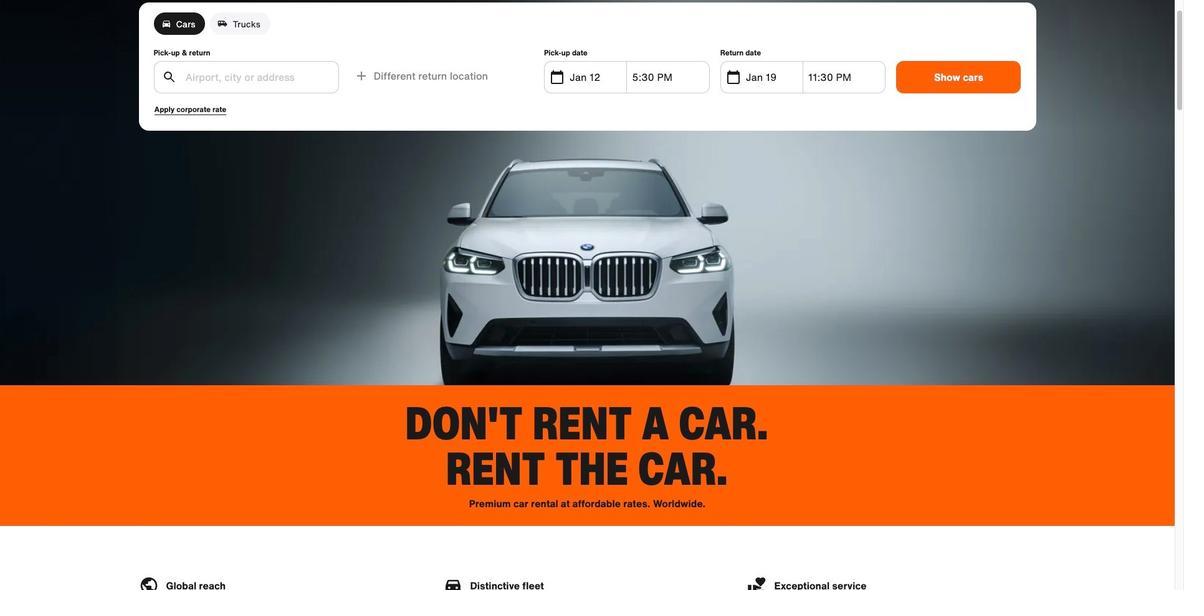 Task type: vqa. For each thing, say whether or not it's contained in the screenshot.
1st row group from right
no



Task type: describe. For each thing, give the bounding box(es) containing it.
premium car rental at affordable rates. worldwide. image
[[0, 0, 1175, 386]]

Airport, city or address text field
[[184, 62, 331, 93]]



